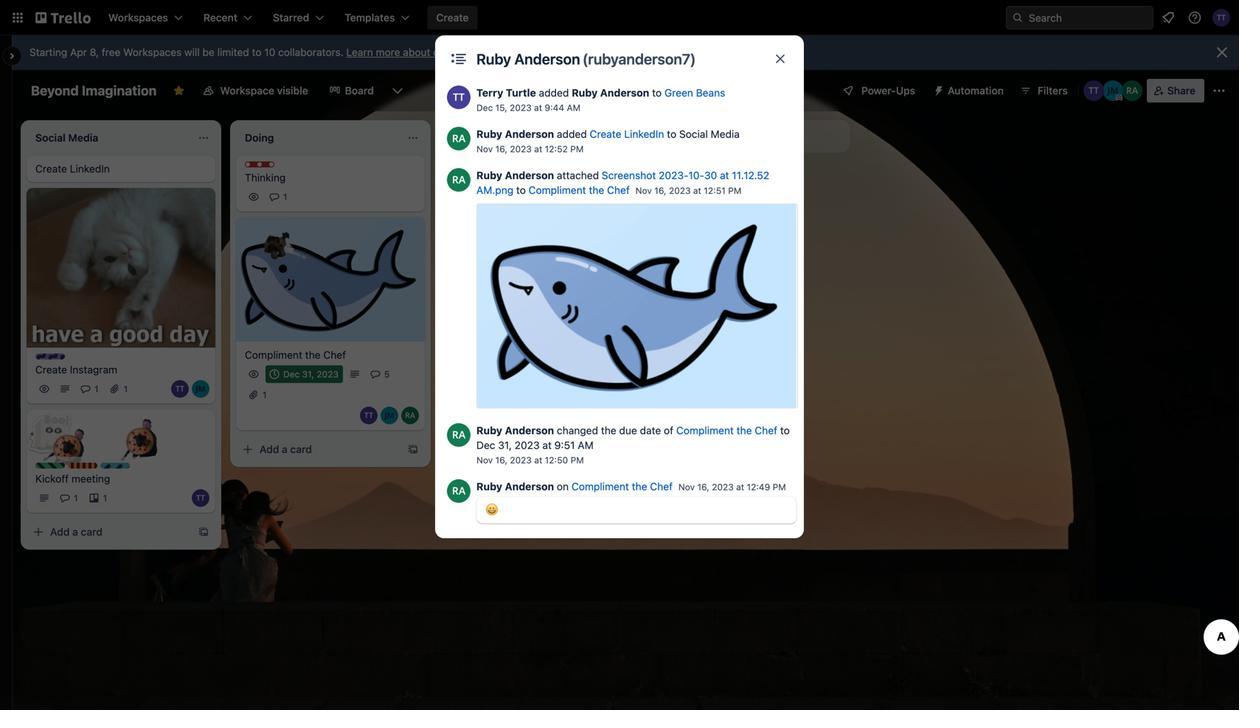 Task type: locate. For each thing, give the bounding box(es) containing it.
compliment down ruby anderson attached
[[529, 184, 586, 196]]

0 horizontal spatial add a card
[[50, 526, 103, 539]]

Dec 31, 2023 checkbox
[[266, 366, 343, 383]]

31, up nov 16, 2023 at 12:50 pm link
[[498, 439, 512, 452]]

5
[[384, 369, 390, 380]]

0 vertical spatial 31,
[[302, 369, 314, 380]]

2023 left 12:50
[[510, 455, 532, 466]]

Search field
[[1024, 7, 1154, 29]]

added up 9:44
[[539, 87, 569, 99]]

anderson up "nov 16, 2023 at 12:52 pm" link
[[505, 128, 554, 140]]

1 horizontal spatial jeremy miller (jeremymiller198) image
[[381, 407, 399, 425]]

social
[[680, 128, 708, 140]]

ruby anderson (rubyanderson7) image left grinning image
[[447, 480, 471, 503]]

1 vertical spatial linkedin
[[70, 163, 110, 175]]

anderson for on
[[505, 481, 554, 493]]

1 vertical spatial 31,
[[498, 439, 512, 452]]

ruby up terry
[[477, 50, 511, 68]]

create
[[437, 11, 469, 24], [590, 128, 622, 140], [35, 163, 67, 175], [35, 364, 67, 376]]

nov inside to compliment the chef nov 16, 2023 at 12:51 pm
[[636, 186, 652, 196]]

1 vertical spatial am
[[578, 439, 594, 452]]

jeremy miller (jeremymiller198) image for ruby anderson (rubyanderson7) image left of ruby anderson (rubyanderson7) icon
[[381, 407, 399, 425]]

ruby anderson on compliment the chef nov 16, 2023 at 12:49 pm
[[477, 481, 787, 493]]

nov down screenshot
[[636, 186, 652, 196]]

10
[[264, 46, 276, 58]]

collaborator
[[433, 46, 491, 58]]

collaborators.
[[278, 46, 344, 58]]

2023 up ruby anderson attached
[[510, 144, 532, 154]]

0 / 3
[[472, 313, 486, 324]]

pm right 12:49
[[773, 482, 787, 493]]

1 horizontal spatial terry turtle (terryturtle) image
[[1084, 80, 1105, 101]]

dec down compliment the chef
[[283, 369, 300, 380]]

add
[[676, 130, 696, 142], [469, 399, 489, 412], [260, 444, 279, 456], [50, 526, 70, 539]]

terry turtle added ruby anderson to green beans dec 15, 2023 at 9:44 am
[[477, 87, 726, 113]]

compliment the chef
[[245, 349, 346, 361]]

create from template… image
[[198, 527, 210, 539]]

filters button
[[1016, 79, 1073, 103]]

ruby inside the ruby anderson added create linkedin to social media nov 16, 2023 at 12:52 pm
[[477, 128, 503, 140]]

dec
[[477, 103, 493, 113], [283, 369, 300, 380], [477, 439, 496, 452]]

membership
[[455, 346, 514, 358]]

pm
[[571, 144, 584, 154], [729, 186, 742, 196], [571, 455, 584, 466], [773, 482, 787, 493]]

at left 12:49
[[737, 482, 745, 493]]

dec right ruby anderson (rubyanderson7) icon
[[477, 439, 496, 452]]

create from template… image
[[617, 400, 629, 412], [407, 444, 419, 456]]

0 vertical spatial dec
[[477, 103, 493, 113]]

nov 16, 2023 at 12:49 pm link
[[679, 482, 787, 493]]

add for left the "add a card" button
[[50, 526, 70, 539]]

create for create linkedin
[[35, 163, 67, 175]]

at inside to compliment the chef nov 16, 2023 at 12:51 pm
[[694, 186, 702, 196]]

create from template… image left ruby anderson (rubyanderson7) icon
[[407, 444, 419, 456]]

2023 inside ruby anderson on compliment the chef nov 16, 2023 at 12:49 pm
[[712, 482, 734, 493]]

date
[[640, 425, 662, 437]]

kickoff meeting link
[[35, 472, 207, 487]]

2023 down turtle
[[510, 103, 532, 113]]

at down 10-
[[694, 186, 702, 196]]

nov left 12:49
[[679, 482, 695, 493]]

filters
[[1038, 85, 1069, 97]]

to
[[252, 46, 262, 58], [653, 87, 662, 99], [667, 128, 677, 140], [517, 184, 526, 196], [781, 425, 790, 437]]

added inside the ruby anderson added create linkedin to social media nov 16, 2023 at 12:52 pm
[[557, 128, 587, 140]]

1 vertical spatial add a card
[[260, 444, 312, 456]]

2 vertical spatial dec
[[477, 439, 496, 452]]

2 horizontal spatial add a card
[[469, 399, 522, 412]]

ruby anderson (rubyanderson7) image left "nov 16, 2023 at 12:52 pm" link
[[447, 127, 471, 151]]

color: sky, title: "sparkling" element
[[100, 463, 155, 474]]

anderson for added
[[505, 128, 554, 140]]

am right 9:44
[[567, 103, 581, 113]]

anderson down the (rubyanderson7)
[[601, 87, 650, 99]]

primary element
[[0, 0, 1240, 35]]

create instagram link
[[35, 363, 207, 378]]

pm inside ruby anderson on compliment the chef nov 16, 2023 at 12:49 pm
[[773, 482, 787, 493]]

to inside terry turtle added ruby anderson to green beans dec 15, 2023 at 9:44 am
[[653, 87, 662, 99]]

am
[[567, 103, 581, 113], [578, 439, 594, 452]]

terry turtle (terryturtle) image right filters
[[1084, 80, 1105, 101]]

the up nov 16, 2023 at 12:49 pm link
[[737, 425, 752, 437]]

8,
[[90, 46, 99, 58]]

screenshot
[[602, 169, 656, 182]]

at left 9:44
[[534, 103, 543, 113]]

a
[[523, 367, 528, 377], [492, 399, 497, 412], [282, 444, 288, 456], [72, 526, 78, 539]]

compliment right on
[[572, 481, 629, 493]]

2 vertical spatial add a card
[[50, 526, 103, 539]]

automation button
[[928, 79, 1013, 103]]

2 vertical spatial jeremy miller (jeremymiller198) image
[[381, 407, 399, 425]]

am down changed
[[578, 439, 594, 452]]

am.png
[[477, 184, 514, 196]]

ruby anderson (rubyanderson7) image left am.png
[[447, 168, 471, 192]]

0 vertical spatial jeremy miller (jeremymiller198) image
[[1103, 80, 1124, 101]]

workspace visible
[[220, 85, 308, 97]]

limited
[[217, 46, 249, 58]]

the up dec 31, 2023
[[305, 349, 321, 361]]

ruby anderson (rubyanderson7) image
[[1122, 80, 1143, 101], [447, 127, 471, 151], [447, 168, 471, 192], [401, 407, 419, 425], [447, 480, 471, 503]]

at right 30
[[720, 169, 730, 182]]

of
[[664, 425, 674, 437]]

color: orange, title: none image
[[68, 463, 97, 469]]

jeremy miller (jeremymiller198) image
[[1103, 80, 1124, 101], [192, 381, 210, 398], [381, 407, 399, 425]]

ruby up grinning image
[[477, 481, 503, 493]]

ruby down ruby anderson (rubyanderson7)
[[572, 87, 598, 99]]

create inside create linkedin link
[[35, 163, 67, 175]]

nov inside the ruby anderson added create linkedin to social media nov 16, 2023 at 12:52 pm
[[477, 144, 493, 154]]

1 horizontal spatial 31,
[[498, 439, 512, 452]]

anderson
[[515, 50, 581, 68], [601, 87, 650, 99], [505, 128, 554, 140], [505, 169, 554, 182], [505, 425, 554, 437], [505, 481, 554, 493]]

color: green, title: none image
[[35, 463, 65, 469]]

1 horizontal spatial add a card button
[[236, 438, 399, 462]]

thinking
[[245, 172, 286, 184]]

add a card for create from template… icon
[[50, 526, 103, 539]]

ruby up am.png
[[477, 169, 503, 182]]

chef
[[607, 184, 630, 196], [324, 349, 346, 361], [755, 425, 778, 437], [650, 481, 673, 493]]

added inside terry turtle added ruby anderson to green beans dec 15, 2023 at 9:44 am
[[539, 87, 569, 99]]

to inside the ruby anderson added create linkedin to social media nov 16, 2023 at 12:52 pm
[[667, 128, 677, 140]]

nov up am.png
[[477, 144, 493, 154]]

anderson inside the ruby anderson added create linkedin to social media nov 16, 2023 at 12:52 pm
[[505, 128, 554, 140]]

nov 16, 2023 at 12:50 pm link
[[477, 455, 584, 466]]

am inside terry turtle added ruby anderson to green beans dec 15, 2023 at 9:44 am
[[567, 103, 581, 113]]

2023
[[510, 103, 532, 113], [510, 144, 532, 154], [669, 186, 691, 196], [317, 369, 339, 380], [515, 439, 540, 452], [510, 455, 532, 466], [712, 482, 734, 493]]

back to home image
[[35, 6, 91, 30]]

added for ruby
[[539, 87, 569, 99]]

nov inside ruby anderson on compliment the chef nov 16, 2023 at 12:49 pm
[[679, 482, 695, 493]]

anderson down nov 16, 2023 at 12:50 pm link
[[505, 481, 554, 493]]

nov
[[477, 144, 493, 154], [636, 186, 652, 196], [477, 455, 493, 466], [679, 482, 695, 493]]

0 vertical spatial create linkedin link
[[590, 128, 665, 140]]

2023 left 12:49
[[712, 482, 734, 493]]

0 horizontal spatial create from template… image
[[407, 444, 419, 456]]

to compliment the chef nov 16, 2023 at 12:51 pm
[[514, 184, 742, 196]]

create for create instagram
[[35, 364, 67, 376]]

1 horizontal spatial linkedin
[[625, 128, 665, 140]]

anderson up turtle
[[515, 50, 581, 68]]

31, inside to dec 31, 2023 at 9:51 am
[[498, 439, 512, 452]]

ruby anderson (rubyanderson7) image left ruby anderson (rubyanderson7) icon
[[401, 407, 419, 425]]

open information menu image
[[1188, 10, 1203, 25]]

ruby right ruby anderson (rubyanderson7) icon
[[477, 425, 503, 437]]

16, down 15,
[[496, 144, 508, 154]]

about
[[403, 46, 431, 58]]

customize views image
[[390, 83, 405, 98]]

color: purple, title: none image
[[35, 354, 65, 360]]

31, down compliment the chef
[[302, 369, 314, 380]]

anderson down "nov 16, 2023 at 12:52 pm" link
[[505, 169, 554, 182]]

30
[[705, 169, 718, 182]]

16, inside ruby anderson on compliment the chef nov 16, 2023 at 12:49 pm
[[698, 482, 710, 493]]

pm right 12:52
[[571, 144, 584, 154]]

add a card button
[[446, 394, 608, 417], [236, 438, 399, 462], [27, 521, 189, 544]]

2 horizontal spatial jeremy miller (jeremymiller198) image
[[1103, 80, 1124, 101]]

ruby down 15,
[[477, 128, 503, 140]]

jeremy miller (jeremymiller198) image for ruby anderson (rubyanderson7) image to the left of share button at the right of page
[[1103, 80, 1124, 101]]

leftover pie
[[455, 293, 511, 305]]

1 vertical spatial dec
[[283, 369, 300, 380]]

the
[[589, 184, 605, 196], [305, 349, 321, 361], [601, 425, 617, 437], [737, 425, 752, 437], [632, 481, 648, 493]]

at
[[534, 103, 543, 113], [535, 144, 543, 154], [720, 169, 730, 182], [694, 186, 702, 196], [543, 439, 552, 452], [535, 455, 543, 466], [737, 482, 745, 493]]

anderson for (rubyanderson7)
[[515, 50, 581, 68]]

pie
[[497, 293, 511, 305]]

0 vertical spatial create from template… image
[[617, 400, 629, 412]]

compliment
[[529, 184, 586, 196], [245, 349, 303, 361], [677, 425, 734, 437], [572, 481, 629, 493]]

ups
[[897, 85, 916, 97]]

added up 12:52
[[557, 128, 587, 140]]

anderson for attached
[[505, 169, 554, 182]]

1 vertical spatial add a card button
[[236, 438, 399, 462]]

0 vertical spatial linkedin
[[625, 128, 665, 140]]

pm inside to compliment the chef nov 16, 2023 at 12:51 pm
[[729, 186, 742, 196]]

0 vertical spatial added
[[539, 87, 569, 99]]

9:51
[[555, 439, 575, 452]]

12:51
[[704, 186, 726, 196]]

16, down 2023-
[[655, 186, 667, 196]]

create from template… image up ruby anderson changed the due date of compliment the chef at the bottom
[[617, 400, 629, 412]]

grinning image
[[486, 503, 499, 517]]

0 horizontal spatial create linkedin link
[[35, 162, 207, 176]]

2023 inside to dec 31, 2023 at 9:51 am
[[515, 439, 540, 452]]

instagram
[[70, 364, 117, 376]]

2 horizontal spatial add a card button
[[446, 394, 608, 417]]

at left 12:52
[[535, 144, 543, 154]]

1 vertical spatial create from template… image
[[407, 444, 419, 456]]

0 horizontal spatial add a card button
[[27, 521, 189, 544]]

create inside create button
[[437, 11, 469, 24]]

share
[[1168, 85, 1196, 97]]

pm right 12:51
[[729, 186, 742, 196]]

anderson up the nov 16, 2023 at 12:50 pm
[[505, 425, 554, 437]]

dec down terry
[[477, 103, 493, 113]]

at up 12:50
[[543, 439, 552, 452]]

ruby
[[477, 50, 511, 68], [572, 87, 598, 99], [477, 128, 503, 140], [477, 169, 503, 182], [477, 425, 503, 437], [477, 481, 503, 493]]

pm inside the ruby anderson added create linkedin to social media nov 16, 2023 at 12:52 pm
[[571, 144, 584, 154]]

terry turtle (terryturtle) image
[[1213, 9, 1231, 27], [171, 381, 189, 398], [360, 407, 378, 425], [192, 490, 210, 508]]

anderson inside terry turtle added ruby anderson to green beans dec 15, 2023 at 9:44 am
[[601, 87, 650, 99]]

compliment the chef link up dec 31, 2023
[[245, 348, 416, 363]]

2023 up the nov 16, 2023 at 12:50 pm
[[515, 439, 540, 452]]

will
[[185, 46, 200, 58]]

compliment the chef link up nov 16, 2023 at 12:49 pm link
[[677, 425, 778, 437]]

Board name text field
[[24, 79, 164, 103]]

16,
[[496, 144, 508, 154], [655, 186, 667, 196], [496, 455, 508, 466], [698, 482, 710, 493]]

31,
[[302, 369, 314, 380], [498, 439, 512, 452]]

2023 down compliment the chef
[[317, 369, 339, 380]]

ruby anderson (rubyanderson7) image
[[447, 424, 471, 447]]

0 horizontal spatial 31,
[[302, 369, 314, 380]]

create inside create instagram "link"
[[35, 364, 67, 376]]

0 horizontal spatial jeremy miller (jeremymiller198) image
[[192, 381, 210, 398]]

create linkedin link
[[590, 128, 665, 140], [35, 162, 207, 176]]

green
[[665, 87, 694, 99]]

1 vertical spatial added
[[557, 128, 587, 140]]

16, left 12:49
[[698, 482, 710, 493]]

screenshot 2023-10-30 at 11.12.52 am.png
[[477, 169, 770, 196]]

leftover pie link
[[455, 292, 626, 307]]

add inside add another list button
[[676, 130, 696, 142]]

0 vertical spatial add a card button
[[446, 394, 608, 417]]

dec 15, 2023 at 9:44 am link
[[477, 103, 581, 113]]

add a card for create from template… image associated with middle the "add a card" button
[[260, 444, 312, 456]]

pm down 9:51
[[571, 455, 584, 466]]

2 vertical spatial add a card button
[[27, 521, 189, 544]]

9:44
[[545, 103, 565, 113]]

chef up 12:49
[[755, 425, 778, 437]]

terry turtle (terryturtle) image
[[1084, 80, 1105, 101], [447, 86, 471, 109]]

create for create
[[437, 11, 469, 24]]

0 vertical spatial am
[[567, 103, 581, 113]]

terry turtle (terryturtle) image left terry
[[447, 86, 471, 109]]

be
[[203, 46, 215, 58]]

the down to dec 31, 2023 at 9:51 am at bottom
[[632, 481, 648, 493]]

card
[[492, 367, 511, 377], [500, 399, 522, 412], [290, 444, 312, 456], [81, 526, 103, 539]]

more
[[376, 46, 400, 58]]

added for create
[[557, 128, 587, 140]]

the left due
[[601, 425, 617, 437]]

compliment up dec 31, 2023 checkbox
[[245, 349, 303, 361]]

ruby for ruby anderson attached
[[477, 169, 503, 182]]

dec inside checkbox
[[283, 369, 300, 380]]

added
[[539, 87, 569, 99], [557, 128, 587, 140]]

the down attached on the top
[[589, 184, 605, 196]]

1 horizontal spatial create from template… image
[[617, 400, 629, 412]]

2023 down 2023-
[[669, 186, 691, 196]]

add for middle the "add a card" button
[[260, 444, 279, 456]]

chef down screenshot
[[607, 184, 630, 196]]

on
[[557, 481, 569, 493]]

ruby anderson (rubyanderson7) image for compliment the chef
[[447, 480, 471, 503]]

thoughts thinking
[[245, 162, 300, 184]]

1 horizontal spatial add a card
[[260, 444, 312, 456]]



Task type: vqa. For each thing, say whether or not it's contained in the screenshot.
Workspace visible button
yes



Task type: describe. For each thing, give the bounding box(es) containing it.
0 notifications image
[[1160, 9, 1178, 27]]

nov 16, 2023 at 12:50 pm
[[477, 455, 584, 466]]

compliment the chef link down attached on the top
[[529, 184, 630, 196]]

dec inside to dec 31, 2023 at 9:51 am
[[477, 439, 496, 452]]

nov 16, 2023 at 12:51 pm link
[[636, 186, 742, 196]]

create instagram
[[35, 364, 117, 376]]

11.12.52
[[732, 169, 770, 182]]

1 vertical spatial jeremy miller (jeremymiller198) image
[[192, 381, 210, 398]]

0 vertical spatial add a card
[[469, 399, 522, 412]]

color: bold red, title: "thoughts" element
[[245, 162, 300, 173]]

show menu image
[[1213, 83, 1227, 98]]

leftover
[[455, 293, 494, 305]]

learn
[[347, 46, 373, 58]]

2023 inside checkbox
[[317, 369, 339, 380]]

meeting
[[72, 473, 110, 485]]

1 down kickoff meeting
[[74, 494, 78, 504]]

automation
[[948, 85, 1004, 97]]

create linkedin
[[35, 163, 110, 175]]

this
[[472, 367, 490, 377]]

2023 inside the ruby anderson added create linkedin to social media nov 16, 2023 at 12:52 pm
[[510, 144, 532, 154]]

15,
[[496, 103, 508, 113]]

kickoff
[[35, 473, 69, 485]]

create from template… image for middle the "add a card" button
[[407, 444, 419, 456]]

media
[[711, 128, 740, 140]]

compliment right of
[[677, 425, 734, 437]]

power-ups
[[862, 85, 916, 97]]

dec 31, 2023
[[283, 369, 339, 380]]

add another list button
[[649, 120, 850, 153]]

12:52
[[545, 144, 568, 154]]

at inside to dec 31, 2023 at 9:51 am
[[543, 439, 552, 452]]

workspace
[[220, 85, 274, 97]]

ruby for ruby anderson on compliment the chef nov 16, 2023 at 12:49 pm
[[477, 481, 503, 493]]

board
[[345, 85, 374, 97]]

to inside to dec 31, 2023 at 9:51 am
[[781, 425, 790, 437]]

beyond imagination
[[31, 83, 157, 99]]

2023-
[[659, 169, 689, 182]]

ruby anderson attached
[[477, 169, 602, 182]]

nov 16, 2023 at 12:52 pm link
[[477, 144, 584, 154]]

thinking link
[[245, 170, 416, 185]]

is
[[513, 367, 520, 377]]

green beans link
[[665, 87, 726, 99]]

starting apr 8, free workspaces will be limited to 10 collaborators. learn more about collaborator limits
[[30, 46, 519, 58]]

add another list
[[676, 130, 753, 142]]

compliment the chef link down to dec 31, 2023 at 9:51 am at bottom
[[572, 481, 673, 493]]

star or unstar board image
[[173, 85, 185, 97]]

limits
[[493, 46, 519, 58]]

ruby anderson (rubyanderson7) image left share button at the right of page
[[1122, 80, 1143, 101]]

dec inside terry turtle added ruby anderson to green beans dec 15, 2023 at 9:44 am
[[477, 103, 493, 113]]

nov up grinning image
[[477, 455, 493, 466]]

this card is a template.
[[472, 367, 569, 377]]

at inside ruby anderson on compliment the chef nov 16, 2023 at 12:49 pm
[[737, 482, 745, 493]]

1 down the meeting
[[103, 494, 107, 504]]

(rubyanderson7)
[[583, 50, 696, 68]]

chef down to dec 31, 2023 at 9:51 am at bottom
[[650, 481, 673, 493]]

ruby anderson (rubyanderson7)
[[477, 50, 696, 68]]

turtle
[[506, 87, 536, 99]]

apr
[[70, 46, 87, 58]]

16, inside to compliment the chef nov 16, 2023 at 12:51 pm
[[655, 186, 667, 196]]

another
[[698, 130, 736, 142]]

1 down create instagram "link"
[[124, 384, 128, 395]]

am inside to dec 31, 2023 at 9:51 am
[[578, 439, 594, 452]]

changed
[[557, 425, 599, 437]]

1 down thoughts thinking
[[283, 192, 288, 202]]

16, inside the ruby anderson added create linkedin to social media nov 16, 2023 at 12:52 pm
[[496, 144, 508, 154]]

create from template… image for the top the "add a card" button
[[617, 400, 629, 412]]

search image
[[1013, 12, 1024, 24]]

list
[[739, 130, 753, 142]]

kickoff meeting
[[35, 473, 110, 485]]

3
[[481, 313, 486, 324]]

1 horizontal spatial create linkedin link
[[590, 128, 665, 140]]

thoughts
[[260, 162, 300, 173]]

1 down instagram
[[94, 384, 99, 395]]

ruby inside terry turtle added ruby anderson to green beans dec 15, 2023 at 9:44 am
[[572, 87, 598, 99]]

template.
[[530, 367, 569, 377]]

10-
[[689, 169, 705, 182]]

linkedin inside the ruby anderson added create linkedin to social media nov 16, 2023 at 12:52 pm
[[625, 128, 665, 140]]

31, inside checkbox
[[302, 369, 314, 380]]

terry
[[477, 87, 504, 99]]

ruby anderson added create linkedin to social media nov 16, 2023 at 12:52 pm
[[477, 128, 740, 154]]

screenshot 2023-10-30 at 11.12.52 am.png link
[[477, 169, 770, 196]]

ruby for ruby anderson changed the due date of compliment the chef
[[477, 425, 503, 437]]

ruby for ruby anderson added create linkedin to social media nov 16, 2023 at 12:52 pm
[[477, 128, 503, 140]]

12:49
[[747, 482, 771, 493]]

ruby anderson changed the due date of compliment the chef
[[477, 425, 778, 437]]

chef up dec 31, 2023
[[324, 349, 346, 361]]

add for add another list button
[[676, 130, 696, 142]]

0 horizontal spatial linkedin
[[70, 163, 110, 175]]

at inside the ruby anderson added create linkedin to social media nov 16, 2023 at 12:52 pm
[[535, 144, 543, 154]]

12:50
[[545, 455, 568, 466]]

1 vertical spatial create linkedin link
[[35, 162, 207, 176]]

share button
[[1147, 79, 1205, 103]]

membership link
[[455, 345, 626, 360]]

to dec 31, 2023 at 9:51 am
[[477, 425, 790, 452]]

at inside screenshot 2023-10-30 at 11.12.52 am.png
[[720, 169, 730, 182]]

1 down dec 31, 2023 checkbox
[[263, 390, 267, 400]]

workspaces
[[123, 46, 182, 58]]

power-ups button
[[832, 79, 925, 103]]

ruby anderson (rubyanderson7) image for screenshot 2023-10-30 at 11.12.52 am.png
[[447, 168, 471, 192]]

visible
[[277, 85, 308, 97]]

attached
[[557, 169, 599, 182]]

2023 inside terry turtle added ruby anderson to green beans dec 15, 2023 at 9:44 am
[[510, 103, 532, 113]]

2023 inside to compliment the chef nov 16, 2023 at 12:51 pm
[[669, 186, 691, 196]]

beyond
[[31, 83, 79, 99]]

starting
[[30, 46, 67, 58]]

anderson for changed
[[505, 425, 554, 437]]

/
[[478, 313, 481, 324]]

due
[[620, 425, 638, 437]]

free
[[102, 46, 121, 58]]

learn more about collaborator limits link
[[347, 46, 519, 58]]

sm image
[[928, 79, 948, 100]]

0
[[472, 313, 478, 324]]

at left 12:50
[[535, 455, 543, 466]]

ruby anderson (rubyanderson7) image for create linkedin
[[447, 127, 471, 151]]

at inside terry turtle added ruby anderson to green beans dec 15, 2023 at 9:44 am
[[534, 103, 543, 113]]

create button
[[428, 6, 478, 30]]

16, up grinning image
[[496, 455, 508, 466]]

ruby for ruby anderson (rubyanderson7)
[[477, 50, 511, 68]]

workspace visible button
[[194, 79, 317, 103]]

0 horizontal spatial terry turtle (terryturtle) image
[[447, 86, 471, 109]]

create inside the ruby anderson added create linkedin to social media nov 16, 2023 at 12:52 pm
[[590, 128, 622, 140]]

beans
[[696, 87, 726, 99]]



